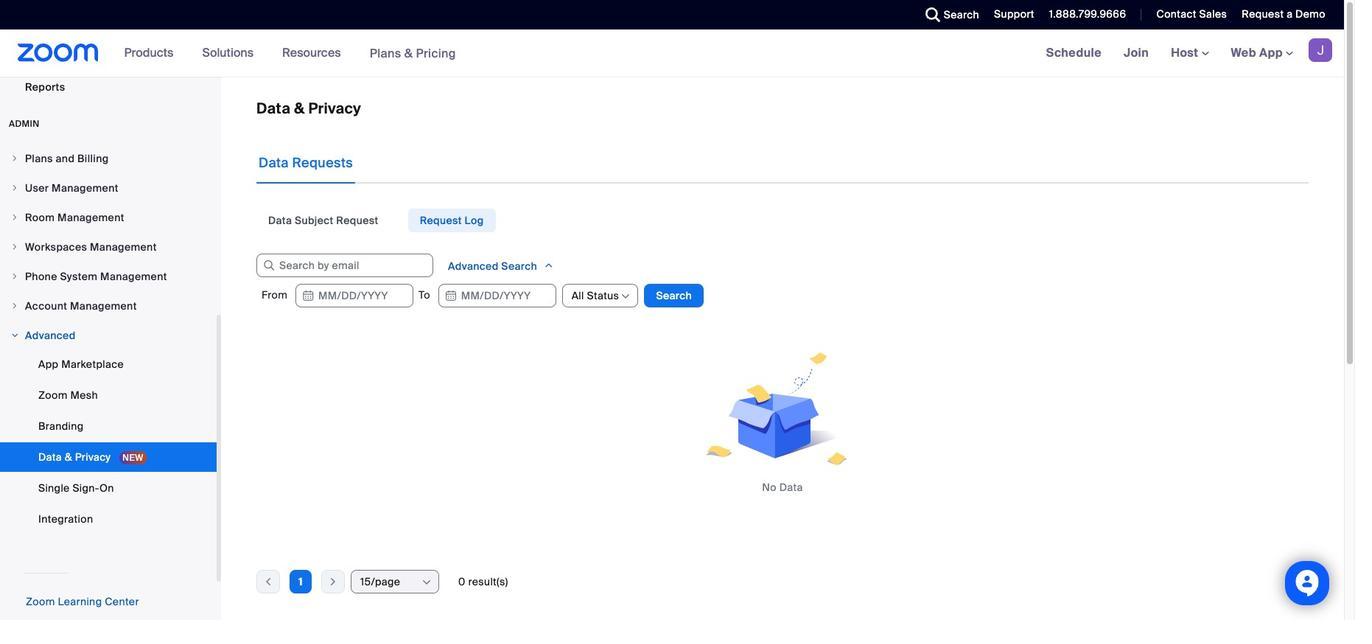 Task type: describe. For each thing, give the bounding box(es) containing it.
resources
[[282, 45, 341, 60]]

request log
[[420, 214, 484, 227]]

right image for room
[[10, 213, 19, 222]]

management for room management
[[58, 211, 124, 224]]

user management
[[25, 181, 119, 195]]

& inside advanced menu
[[65, 450, 72, 464]]

data right no
[[780, 481, 803, 494]]

single sign-on
[[38, 481, 114, 495]]

account management menu item
[[0, 292, 217, 320]]

products
[[124, 45, 174, 60]]

phone system management
[[25, 270, 167, 283]]

user
[[25, 181, 49, 195]]

data requests
[[259, 154, 353, 172]]

15/page button
[[361, 571, 420, 593]]

workspaces management menu item
[[0, 233, 217, 261]]

app inside meetings navigation
[[1260, 45, 1283, 60]]

0 horizontal spatial request
[[336, 214, 379, 227]]

resources button
[[282, 29, 348, 77]]

banner containing products
[[0, 29, 1345, 77]]

products button
[[124, 29, 180, 77]]

workspaces
[[25, 240, 87, 254]]

to
[[419, 288, 433, 301]]

date picker text field for from
[[296, 284, 414, 307]]

1
[[299, 575, 303, 588]]

sales
[[1200, 7, 1228, 21]]

system
[[60, 270, 98, 283]]

product information navigation
[[113, 29, 467, 77]]

plans and billing menu item
[[0, 144, 217, 173]]

1 horizontal spatial search button
[[915, 0, 983, 29]]

admin
[[9, 118, 40, 130]]

zoom learning center link
[[26, 595, 139, 608]]

show options image for all status
[[620, 290, 632, 302]]

1 vertical spatial &
[[294, 99, 305, 118]]

app marketplace
[[38, 358, 124, 371]]

zoom logo image
[[18, 43, 99, 62]]

web
[[1232, 45, 1257, 60]]

request for request log
[[420, 214, 462, 227]]

sign-
[[73, 481, 99, 495]]

right image for account management
[[10, 302, 19, 310]]

advanced menu item
[[0, 321, 217, 349]]

advanced for advanced
[[25, 329, 76, 342]]

branding link
[[0, 411, 217, 441]]

contact
[[1157, 7, 1197, 21]]

date picker text field for to
[[438, 284, 556, 307]]

profile picture image
[[1309, 38, 1333, 62]]

advanced search button
[[436, 254, 566, 278]]

pricing
[[416, 45, 456, 61]]

& inside product information navigation
[[405, 45, 413, 61]]

zoom for zoom learning center
[[26, 595, 55, 608]]

phone
[[25, 270, 57, 283]]

center
[[105, 595, 139, 608]]

zoom mesh link
[[0, 380, 217, 410]]

management for account management
[[70, 299, 137, 313]]

workspaces management
[[25, 240, 157, 254]]

web app
[[1232, 45, 1283, 60]]

search inside advanced search "dropdown button"
[[502, 260, 537, 273]]

room management
[[25, 211, 124, 224]]

advanced for advanced search
[[448, 260, 499, 273]]

all status
[[572, 289, 620, 302]]

next page image
[[322, 575, 344, 588]]

account
[[25, 299, 67, 313]]

1 button
[[290, 570, 312, 593]]

account management
[[25, 299, 137, 313]]

side navigation navigation
[[0, 0, 221, 620]]

zoom for zoom mesh
[[38, 389, 68, 402]]

demo
[[1296, 7, 1326, 21]]

advanced search
[[448, 260, 540, 273]]

1 horizontal spatial data & privacy
[[257, 99, 361, 118]]

web app button
[[1232, 45, 1294, 60]]

plans for plans and billing
[[25, 152, 53, 165]]

phone system management menu item
[[0, 262, 217, 290]]

0
[[459, 575, 466, 588]]

data down product information navigation
[[257, 99, 291, 118]]

zoom mesh
[[38, 389, 98, 402]]

data for data & privacy link at the bottom left
[[38, 450, 62, 464]]

reports link
[[0, 72, 217, 102]]

single sign-on link
[[0, 473, 217, 503]]

host button
[[1172, 45, 1209, 60]]

plans and billing
[[25, 152, 109, 165]]

2 horizontal spatial search
[[944, 8, 980, 21]]

branding
[[38, 419, 84, 433]]

data for data requests "tab"
[[259, 154, 289, 172]]

and
[[56, 152, 75, 165]]

tabs of data requests tab list
[[257, 209, 496, 232]]

app marketplace link
[[0, 349, 217, 379]]



Task type: locate. For each thing, give the bounding box(es) containing it.
request log tab
[[408, 209, 496, 232]]

support
[[995, 7, 1035, 21]]

1 vertical spatial plans
[[25, 152, 53, 165]]

1 right image from the top
[[10, 184, 19, 192]]

from
[[262, 288, 290, 301]]

4 right image from the top
[[10, 302, 19, 310]]

0 horizontal spatial privacy
[[75, 450, 111, 464]]

data inside data requests "tab"
[[259, 154, 289, 172]]

integration link
[[0, 504, 217, 534]]

0 vertical spatial &
[[405, 45, 413, 61]]

management for workspaces management
[[90, 240, 157, 254]]

0 horizontal spatial show options image
[[421, 577, 433, 588]]

1 horizontal spatial show options image
[[620, 290, 632, 302]]

status
[[587, 289, 620, 302]]

right image for user
[[10, 184, 19, 192]]

privacy
[[308, 99, 361, 118], [75, 450, 111, 464]]

2 date picker text field from the left
[[438, 284, 556, 307]]

management
[[52, 181, 119, 195], [58, 211, 124, 224], [90, 240, 157, 254], [100, 270, 167, 283], [70, 299, 137, 313]]

zoom inside advanced menu
[[38, 389, 68, 402]]

right image
[[10, 154, 19, 163], [10, 243, 19, 251], [10, 272, 19, 281], [10, 302, 19, 310]]

data requests tab
[[257, 142, 356, 184]]

& down branding
[[65, 450, 72, 464]]

plans
[[370, 45, 401, 61], [25, 152, 53, 165]]

1 horizontal spatial privacy
[[308, 99, 361, 118]]

1 vertical spatial app
[[38, 358, 59, 371]]

right image for workspaces management
[[10, 243, 19, 251]]

app up zoom mesh
[[38, 358, 59, 371]]

2 horizontal spatial &
[[405, 45, 413, 61]]

advanced inside menu item
[[25, 329, 76, 342]]

0 vertical spatial data & privacy
[[257, 99, 361, 118]]

no data
[[763, 481, 803, 494]]

2 right image from the top
[[10, 243, 19, 251]]

request left log
[[420, 214, 462, 227]]

data
[[257, 99, 291, 118], [259, 154, 289, 172], [268, 214, 292, 227], [38, 450, 62, 464], [780, 481, 803, 494]]

room management menu item
[[0, 203, 217, 231]]

right image inside account management menu item
[[10, 302, 19, 310]]

1 date picker text field from the left
[[296, 284, 414, 307]]

0 result(s)
[[459, 575, 508, 588]]

1 horizontal spatial request
[[420, 214, 462, 227]]

management for user management
[[52, 181, 119, 195]]

1 vertical spatial show options image
[[421, 577, 433, 588]]

management up account management menu item at the left
[[100, 270, 167, 283]]

data left subject at top left
[[268, 214, 292, 227]]

1 horizontal spatial search
[[656, 289, 692, 302]]

show options image for 15/page
[[421, 577, 433, 588]]

0 horizontal spatial app
[[38, 358, 59, 371]]

15/page
[[361, 575, 401, 588]]

app
[[1260, 45, 1283, 60], [38, 358, 59, 371]]

management up workspaces management
[[58, 211, 124, 224]]

right image down admin
[[10, 154, 19, 163]]

0 vertical spatial search button
[[915, 0, 983, 29]]

3 right image from the top
[[10, 331, 19, 340]]

user management menu item
[[0, 174, 217, 202]]

advanced down account
[[25, 329, 76, 342]]

2 right image from the top
[[10, 213, 19, 222]]

data & privacy up data requests "tab"
[[257, 99, 361, 118]]

search button left support
[[915, 0, 983, 29]]

all
[[572, 289, 584, 302]]

& left pricing
[[405, 45, 413, 61]]

0 horizontal spatial date picker text field
[[296, 284, 414, 307]]

plans inside product information navigation
[[370, 45, 401, 61]]

join link
[[1113, 29, 1160, 77]]

data inside data subject request tab
[[268, 214, 292, 227]]

data & privacy
[[257, 99, 361, 118], [38, 450, 114, 464]]

solutions
[[202, 45, 254, 60]]

meetings navigation
[[1036, 29, 1345, 77]]

right image inside room management menu item
[[10, 213, 19, 222]]

data subject request tab
[[257, 209, 390, 232]]

up image
[[544, 258, 554, 273]]

admin menu menu
[[0, 144, 217, 537]]

app right web
[[1260, 45, 1283, 60]]

search right the 'status' in the top left of the page
[[656, 289, 692, 302]]

right image inside "user management" menu item
[[10, 184, 19, 192]]

right image left phone
[[10, 272, 19, 281]]

requests
[[292, 154, 353, 172]]

a
[[1287, 7, 1293, 21]]

2 horizontal spatial request
[[1242, 7, 1285, 21]]

search left support
[[944, 8, 980, 21]]

1.888.799.9666
[[1050, 7, 1127, 21]]

date picker text field down advanced search
[[438, 284, 556, 307]]

0 vertical spatial plans
[[370, 45, 401, 61]]

zoom learning center
[[26, 595, 139, 608]]

management down billing
[[52, 181, 119, 195]]

result(s)
[[468, 575, 508, 588]]

2 vertical spatial &
[[65, 450, 72, 464]]

privacy inside advanced menu
[[75, 450, 111, 464]]

app inside app marketplace link
[[38, 358, 59, 371]]

zoom left mesh
[[38, 389, 68, 402]]

room
[[25, 211, 55, 224]]

0 horizontal spatial plans
[[25, 152, 53, 165]]

zoom left learning at the bottom left of page
[[26, 595, 55, 608]]

1 horizontal spatial date picker text field
[[438, 284, 556, 307]]

0 horizontal spatial &
[[65, 450, 72, 464]]

right image left account
[[10, 302, 19, 310]]

request for request a demo
[[1242, 7, 1285, 21]]

log
[[465, 214, 484, 227]]

subject
[[295, 214, 334, 227]]

management inside "menu item"
[[90, 240, 157, 254]]

Date Picker text field
[[296, 284, 414, 307], [438, 284, 556, 307]]

integration
[[38, 512, 93, 526]]

previous page image
[[257, 575, 279, 588]]

search
[[944, 8, 980, 21], [502, 260, 537, 273], [656, 289, 692, 302]]

mesh
[[70, 389, 98, 402]]

billing
[[77, 152, 109, 165]]

1 right image from the top
[[10, 154, 19, 163]]

0 vertical spatial show options image
[[620, 290, 632, 302]]

advanced down log
[[448, 260, 499, 273]]

0 horizontal spatial advanced
[[25, 329, 76, 342]]

plans for plans & pricing
[[370, 45, 401, 61]]

request a demo
[[1242, 7, 1326, 21]]

request
[[1242, 7, 1285, 21], [336, 214, 379, 227], [420, 214, 462, 227]]

0 vertical spatial right image
[[10, 184, 19, 192]]

right image for plans and billing
[[10, 154, 19, 163]]

1 horizontal spatial &
[[294, 99, 305, 118]]

management down room management menu item
[[90, 240, 157, 254]]

on
[[99, 481, 114, 495]]

right image inside advanced menu item
[[10, 331, 19, 340]]

data up the single
[[38, 450, 62, 464]]

support link
[[983, 0, 1039, 29], [995, 7, 1035, 21]]

1.888.799.9666 button
[[1039, 0, 1130, 29], [1050, 7, 1127, 21]]

0 horizontal spatial search button
[[645, 284, 704, 307]]

right image left workspaces
[[10, 243, 19, 251]]

join
[[1124, 45, 1149, 60]]

schedule
[[1047, 45, 1102, 60]]

1 horizontal spatial plans
[[370, 45, 401, 61]]

advanced inside "dropdown button"
[[448, 260, 499, 273]]

zoom
[[38, 389, 68, 402], [26, 595, 55, 608]]

solutions button
[[202, 29, 260, 77]]

data & privacy up 'single sign-on'
[[38, 450, 114, 464]]

show options image left 0
[[421, 577, 433, 588]]

right image for phone system management
[[10, 272, 19, 281]]

0 vertical spatial search
[[944, 8, 980, 21]]

show options image right the 'status' in the top left of the page
[[620, 290, 632, 302]]

search left up image
[[502, 260, 537, 273]]

0 vertical spatial privacy
[[308, 99, 361, 118]]

data & privacy link
[[0, 442, 217, 472]]

learning
[[58, 595, 102, 608]]

Search by email text field
[[257, 254, 433, 277]]

& up data requests
[[294, 99, 305, 118]]

right image
[[10, 184, 19, 192], [10, 213, 19, 222], [10, 331, 19, 340]]

1 horizontal spatial advanced
[[448, 260, 499, 273]]

contact sales link
[[1146, 0, 1231, 29], [1157, 7, 1228, 21]]

1 vertical spatial privacy
[[75, 450, 111, 464]]

marketplace
[[61, 358, 124, 371]]

&
[[405, 45, 413, 61], [294, 99, 305, 118], [65, 450, 72, 464]]

no
[[763, 481, 777, 494]]

0 horizontal spatial data & privacy
[[38, 450, 114, 464]]

show options image
[[620, 290, 632, 302], [421, 577, 433, 588]]

1 vertical spatial search button
[[645, 284, 704, 307]]

3 right image from the top
[[10, 272, 19, 281]]

data inside data & privacy link
[[38, 450, 62, 464]]

right image inside plans and billing menu item
[[10, 154, 19, 163]]

1 horizontal spatial app
[[1260, 45, 1283, 60]]

date picker text field down search by email text field
[[296, 284, 414, 307]]

1 vertical spatial right image
[[10, 213, 19, 222]]

data & privacy inside advanced menu
[[38, 450, 114, 464]]

request a demo link
[[1231, 0, 1345, 29], [1242, 7, 1326, 21]]

data subject request
[[268, 214, 379, 227]]

1 vertical spatial data & privacy
[[38, 450, 114, 464]]

plans & pricing link
[[370, 45, 456, 61], [370, 45, 456, 61]]

0 vertical spatial zoom
[[38, 389, 68, 402]]

plans inside plans and billing menu item
[[25, 152, 53, 165]]

0 horizontal spatial search
[[502, 260, 537, 273]]

2 vertical spatial right image
[[10, 331, 19, 340]]

0 vertical spatial app
[[1260, 45, 1283, 60]]

right image inside workspaces management "menu item"
[[10, 243, 19, 251]]

1 vertical spatial advanced
[[25, 329, 76, 342]]

host
[[1172, 45, 1202, 60]]

1 vertical spatial zoom
[[26, 595, 55, 608]]

single
[[38, 481, 70, 495]]

all status button
[[572, 285, 620, 307]]

search button
[[915, 0, 983, 29], [645, 284, 704, 307]]

plans & pricing
[[370, 45, 456, 61]]

0 vertical spatial advanced
[[448, 260, 499, 273]]

1 vertical spatial search
[[502, 260, 537, 273]]

privacy up the requests
[[308, 99, 361, 118]]

advanced menu
[[0, 349, 217, 535]]

schedule link
[[1036, 29, 1113, 77]]

search button right the 'status' in the top left of the page
[[645, 284, 704, 307]]

right image inside phone system management menu item
[[10, 272, 19, 281]]

data for data subject request tab
[[268, 214, 292, 227]]

privacy up sign-
[[75, 450, 111, 464]]

plans left pricing
[[370, 45, 401, 61]]

request right subject at top left
[[336, 214, 379, 227]]

banner
[[0, 29, 1345, 77]]

plans left and
[[25, 152, 53, 165]]

data left the requests
[[259, 154, 289, 172]]

contact sales
[[1157, 7, 1228, 21]]

management up advanced menu item at the bottom of page
[[70, 299, 137, 313]]

request left a
[[1242, 7, 1285, 21]]

reports
[[25, 80, 65, 94]]

2 vertical spatial search
[[656, 289, 692, 302]]



Task type: vqa. For each thing, say whether or not it's contained in the screenshot.
the single sign-on link
yes



